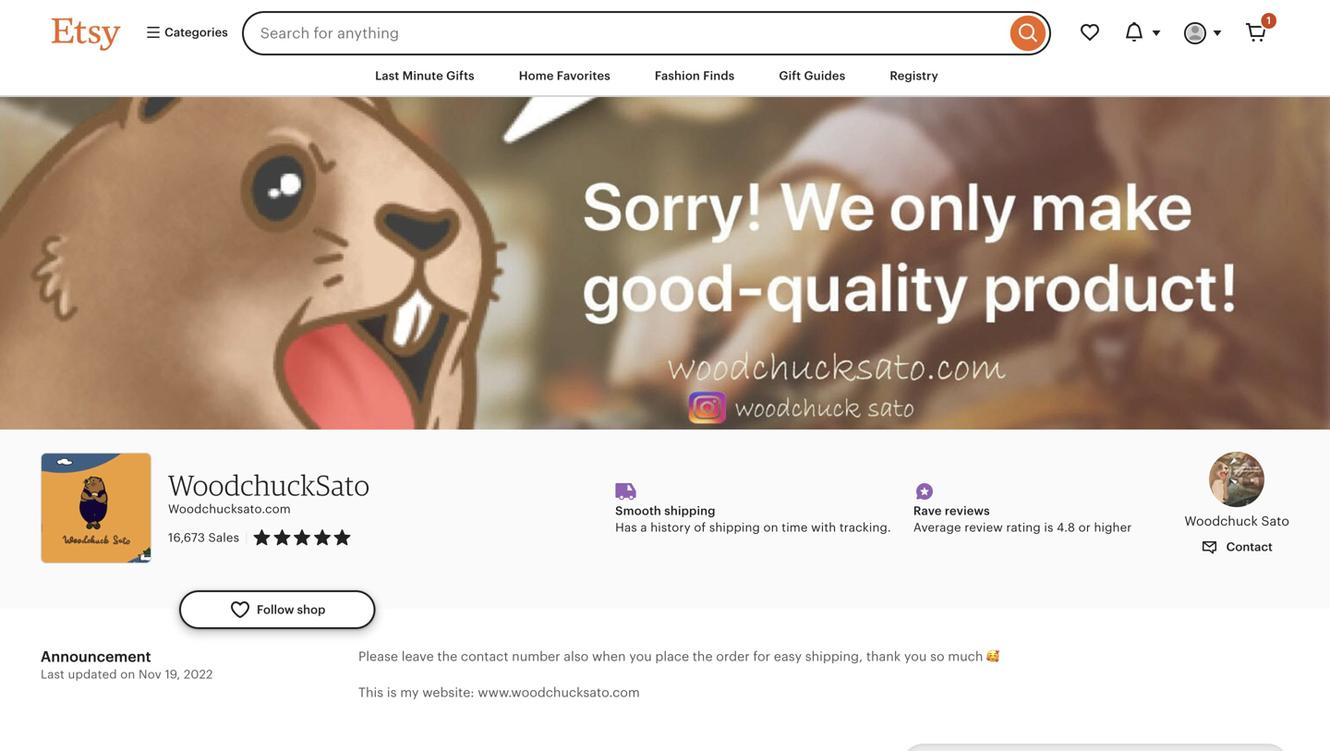 Task type: describe. For each thing, give the bounding box(es) containing it.
woodchucksato woodchucksato.com
[[168, 468, 370, 516]]

2 you from the left
[[905, 649, 927, 664]]

16,673 sales |
[[168, 531, 248, 545]]

gift guides
[[779, 69, 846, 83]]

finds
[[704, 69, 735, 83]]

time
[[782, 521, 808, 535]]

last inside last minute gifts link
[[375, 69, 400, 83]]

categories banner
[[18, 0, 1312, 55]]

Search for anything text field
[[242, 11, 1006, 55]]

0 vertical spatial shipping
[[665, 504, 716, 518]]

woodchuck
[[1185, 514, 1258, 528]]

place
[[656, 649, 689, 664]]

sato
[[1262, 514, 1290, 528]]

registry link
[[876, 59, 953, 93]]

a
[[641, 521, 647, 535]]

contact
[[461, 649, 509, 664]]

so
[[931, 649, 945, 664]]

history
[[651, 521, 691, 535]]

shipping,
[[806, 649, 863, 664]]

announcement
[[41, 649, 151, 665]]

gifts
[[447, 69, 475, 83]]

last minute gifts link
[[361, 59, 489, 93]]

sales
[[208, 531, 239, 545]]

categories
[[162, 25, 228, 39]]

updated
[[68, 668, 117, 682]]

leave
[[402, 649, 434, 664]]

or
[[1079, 521, 1091, 535]]

woodchucksato.com
[[168, 502, 291, 516]]

2022
[[184, 668, 213, 682]]

when
[[592, 649, 626, 664]]

fashion finds link
[[641, 59, 749, 93]]

smooth
[[616, 504, 662, 518]]

1 the from the left
[[437, 649, 458, 664]]

number
[[512, 649, 561, 664]]

for
[[753, 649, 771, 664]]

follow shop
[[257, 603, 326, 617]]

gift
[[779, 69, 801, 83]]

please
[[359, 649, 398, 664]]

www.woodchucksato.com
[[478, 685, 640, 700]]

my
[[400, 685, 419, 700]]

has
[[616, 521, 637, 535]]

on inside the smooth shipping has a history of shipping on time with tracking.
[[764, 521, 779, 535]]

nov
[[139, 668, 162, 682]]

gift guides link
[[766, 59, 860, 93]]

tracking.
[[840, 521, 892, 535]]

favorites
[[557, 69, 611, 83]]

also
[[564, 649, 589, 664]]



Task type: locate. For each thing, give the bounding box(es) containing it.
last left minute
[[375, 69, 400, 83]]

0 horizontal spatial on
[[120, 668, 135, 682]]

follow shop button
[[179, 590, 376, 629]]

menu bar containing last minute gifts
[[18, 55, 1312, 97]]

announcement last updated on nov 19, 2022
[[41, 649, 213, 682]]

last left updated
[[41, 668, 65, 682]]

thank
[[867, 649, 901, 664]]

2 the from the left
[[693, 649, 713, 664]]

0 horizontal spatial last
[[41, 668, 65, 682]]

follow
[[257, 603, 294, 617]]

1 horizontal spatial you
[[905, 649, 927, 664]]

shipping
[[665, 504, 716, 518], [710, 521, 761, 535]]

shipping up of
[[665, 504, 716, 518]]

home favorites
[[519, 69, 611, 83]]

1 vertical spatial on
[[120, 668, 135, 682]]

🥰
[[987, 649, 1000, 664]]

0 vertical spatial is
[[1045, 521, 1054, 535]]

is left 4.8
[[1045, 521, 1054, 535]]

guides
[[804, 69, 846, 83]]

contact
[[1224, 540, 1273, 554]]

website:
[[423, 685, 475, 700]]

please leave the contact number also when you place the order for easy shipping, thank you so much 🥰
[[359, 649, 1000, 664]]

much
[[948, 649, 984, 664]]

this is my website: www.woodchucksato.com
[[359, 685, 640, 700]]

last inside announcement last updated on nov 19, 2022
[[41, 668, 65, 682]]

home favorites link
[[505, 59, 625, 93]]

Search all 73 items text field
[[902, 744, 1235, 751]]

rating
[[1007, 521, 1041, 535]]

smooth shipping has a history of shipping on time with tracking.
[[616, 504, 892, 535]]

on left time
[[764, 521, 779, 535]]

is left my
[[387, 685, 397, 700]]

1 horizontal spatial last
[[375, 69, 400, 83]]

the
[[437, 649, 458, 664], [693, 649, 713, 664]]

16,673
[[168, 531, 205, 545]]

home
[[519, 69, 554, 83]]

easy
[[774, 649, 802, 664]]

1
[[1267, 15, 1272, 26]]

with
[[811, 521, 837, 535]]

on
[[764, 521, 779, 535], [120, 668, 135, 682]]

0 vertical spatial last
[[375, 69, 400, 83]]

0 horizontal spatial the
[[437, 649, 458, 664]]

is inside rave reviews average review rating is 4.8 or higher
[[1045, 521, 1054, 535]]

last minute gifts
[[375, 69, 475, 83]]

minute
[[403, 69, 443, 83]]

shop
[[297, 603, 326, 617]]

order
[[716, 649, 750, 664]]

0 horizontal spatial you
[[629, 649, 652, 664]]

None search field
[[242, 11, 1052, 55]]

on inside announcement last updated on nov 19, 2022
[[120, 668, 135, 682]]

shipping right of
[[710, 521, 761, 535]]

1 vertical spatial is
[[387, 685, 397, 700]]

1 vertical spatial last
[[41, 668, 65, 682]]

fashion finds
[[655, 69, 735, 83]]

1 horizontal spatial is
[[1045, 521, 1054, 535]]

the left order
[[693, 649, 713, 664]]

4.8
[[1057, 521, 1076, 535]]

rave reviews average review rating is 4.8 or higher
[[914, 504, 1132, 535]]

you right when
[[629, 649, 652, 664]]

on left nov
[[120, 668, 135, 682]]

last
[[375, 69, 400, 83], [41, 668, 65, 682]]

0 vertical spatial on
[[764, 521, 779, 535]]

is
[[1045, 521, 1054, 535], [387, 685, 397, 700]]

|
[[245, 531, 248, 545]]

reviews
[[945, 504, 990, 518]]

menu bar
[[18, 55, 1312, 97]]

the right leave
[[437, 649, 458, 664]]

1 vertical spatial shipping
[[710, 521, 761, 535]]

this
[[359, 685, 384, 700]]

rave
[[914, 504, 942, 518]]

fashion
[[655, 69, 700, 83]]

none search field inside categories banner
[[242, 11, 1052, 55]]

woodchuck sato image
[[1210, 452, 1265, 508]]

19,
[[165, 668, 181, 682]]

categories button
[[131, 17, 236, 50]]

1 you from the left
[[629, 649, 652, 664]]

contact button
[[1188, 530, 1287, 565]]

you
[[629, 649, 652, 664], [905, 649, 927, 664]]

you left so
[[905, 649, 927, 664]]

review
[[965, 521, 1003, 535]]

average
[[914, 521, 962, 535]]

woodchucksato
[[168, 468, 370, 502]]

16,673 sales link
[[168, 531, 239, 545]]

woodchuck sato
[[1185, 514, 1290, 528]]

1 horizontal spatial the
[[693, 649, 713, 664]]

woodchuck sato link
[[1185, 452, 1290, 530]]

0 horizontal spatial is
[[387, 685, 397, 700]]

of
[[694, 521, 706, 535]]

1 horizontal spatial on
[[764, 521, 779, 535]]

registry
[[890, 69, 939, 83]]

1 link
[[1235, 11, 1279, 55]]

higher
[[1095, 521, 1132, 535]]



Task type: vqa. For each thing, say whether or not it's contained in the screenshot.
the printable wedding invitation template
no



